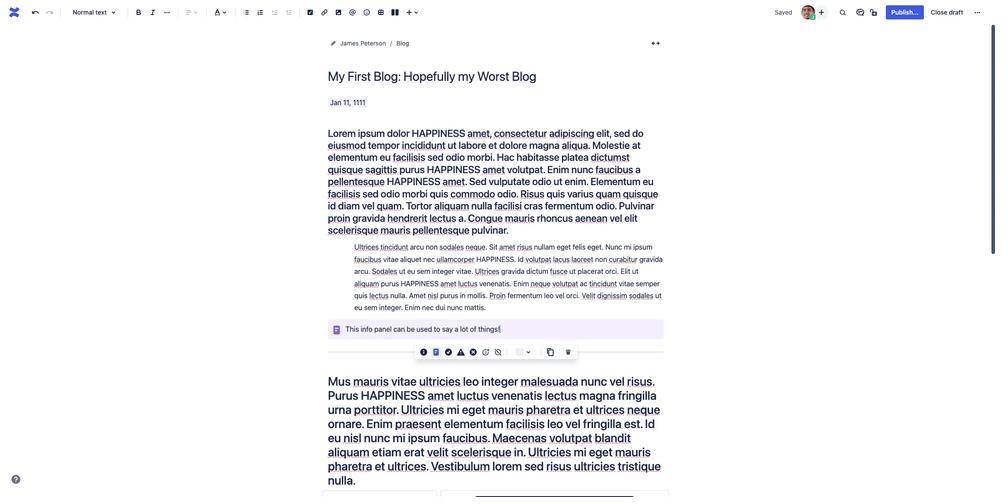 Task type: describe. For each thing, give the bounding box(es) containing it.
tempor
[[368, 139, 400, 151]]

0 horizontal spatial sem
[[364, 304, 378, 312]]

rhoncus
[[537, 212, 573, 224]]

2 horizontal spatial et
[[574, 403, 584, 417]]

1 horizontal spatial ultricies
[[574, 459, 616, 474]]

comment icon image
[[856, 7, 866, 18]]

volutpat.
[[507, 164, 546, 175]]

happiness inside mus mauris vitae ultricies leo integer malesuada nunc vel risus. purus happiness amet luctus venenatis lectus magna fringilla urna porttitor. ultricies mi eget mauris pharetra et ultrices neque ornare. enim praesent elementum facilisis leo vel fringilla est. id eu nisl nunc mi ipsum faucibus. maecenas volutpat blandit aliquam etiam erat velit scelerisque in. ultricies mi eget mauris pharetra et ultrices. vestibulum lorem sed risus ultricies tristique nulla.
[[361, 388, 425, 403]]

0 horizontal spatial a
[[455, 325, 459, 333]]

hac
[[497, 151, 515, 163]]

publish... button
[[887, 5, 925, 19]]

copy image
[[545, 347, 556, 358]]

redo ⌘⇧z image
[[44, 7, 55, 18]]

diam
[[338, 200, 360, 212]]

dolor
[[387, 127, 410, 139]]

can
[[394, 325, 405, 333]]

text
[[96, 8, 107, 16]]

blandit
[[595, 431, 631, 445]]

vulputate
[[489, 176, 531, 188]]

quis inside ultrices tincidunt arcu non sodales neque. sit amet risus nullam eget felis eget. nunc mi ipsum faucibus vitae aliquet nec ullamcorper happiness. id volutpat lacus laoreet non curabitur gravida arcu. sodales ut eu sem integer vitae. ultrices gravida dictum fusce ut placerat orci. elit ut aliquam purus happiness amet luctus venenatis. enim neque volutpat ac tincidunt vitae semper quis lectus nulla. amet nisl purus in mollis. proin fermentum leo vel orci. velit dignissim sodales ut eu sem integer. enim nec dui nunc mattis.
[[355, 292, 368, 300]]

ultrices tincidunt arcu non sodales neque. sit amet risus nullam eget felis eget. nunc mi ipsum faucibus vitae aliquet nec ullamcorper happiness. id volutpat lacus laoreet non curabitur gravida arcu. sodales ut eu sem integer vitae. ultrices gravida dictum fusce ut placerat orci. elit ut aliquam purus happiness amet luctus venenatis. enim neque volutpat ac tincidunt vitae semper quis lectus nulla. amet nisl purus in mollis. proin fermentum leo vel orci. velit dignissim sodales ut eu sem integer. enim nec dui nunc mattis.
[[355, 243, 665, 312]]

1 horizontal spatial orci.
[[606, 268, 619, 276]]

1 horizontal spatial quisque
[[623, 188, 659, 200]]

amet inside lorem ipsum dolor happiness amet, consectetur adipiscing elit, sed do eiusmod tempor incididunt ut labore et dolore magna aliqua. molestie at elementum eu facilisis sed odio morbi. hac habitasse platea dictumst quisque sagittis purus happiness amet volutpat. enim nunc faucibus a pellentesque happiness amet. sed vulputate odio ut enim. elementum eu facilisis sed odio morbi quis commodo odio. risus quis varius quam quisque id diam vel quam. tortor aliquam nulla facilisi cras fermentum odio. pulvinar proin gravida hendrerit lectus a. congue mauris rhoncus aenean vel elit scelerisque mauris pellentesque pulvinar.
[[483, 164, 505, 175]]

faucibus.
[[443, 431, 490, 445]]

velit
[[582, 292, 596, 300]]

0 vertical spatial fringilla
[[618, 388, 657, 403]]

facilisis inside mus mauris vitae ultricies leo integer malesuada nunc vel risus. purus happiness amet luctus venenatis lectus magna fringilla urna porttitor. ultricies mi eget mauris pharetra et ultrices neque ornare. enim praesent elementum facilisis leo vel fringilla est. id eu nisl nunc mi ipsum faucibus. maecenas volutpat blandit aliquam etiam erat velit scelerisque in. ultricies mi eget mauris pharetra et ultrices. vestibulum lorem sed risus ultricies tristique nulla.
[[506, 417, 545, 431]]

0 vertical spatial pharetra
[[527, 403, 571, 417]]

enim down amet
[[405, 304, 421, 312]]

ultrices.
[[388, 459, 429, 474]]

peterson
[[361, 39, 386, 47]]

amet down vitae.
[[441, 280, 457, 288]]

elit
[[625, 212, 638, 224]]

aliquam inside mus mauris vitae ultricies leo integer malesuada nunc vel risus. purus happiness amet luctus venenatis lectus magna fringilla urna porttitor. ultricies mi eget mauris pharetra et ultrices neque ornare. enim praesent elementum facilisis leo vel fringilla est. id eu nisl nunc mi ipsum faucibus. maecenas volutpat blandit aliquam etiam erat velit scelerisque in. ultricies mi eget mauris pharetra et ultrices. vestibulum lorem sed risus ultricies tristique nulla.
[[328, 445, 370, 460]]

porttitor.
[[354, 403, 399, 417]]

0 horizontal spatial facilisis
[[328, 188, 361, 200]]

indent tab image
[[283, 7, 294, 18]]

2 horizontal spatial purus
[[440, 292, 459, 300]]

etiam
[[372, 445, 402, 460]]

tortor
[[406, 200, 433, 212]]

bullet list ⌘⇧8 image
[[241, 7, 252, 18]]

venenatis.
[[480, 280, 512, 288]]

nulla. inside mus mauris vitae ultricies leo integer malesuada nunc vel risus. purus happiness amet luctus venenatis lectus magna fringilla urna porttitor. ultricies mi eget mauris pharetra et ultrices neque ornare. enim praesent elementum facilisis leo vel fringilla est. id eu nisl nunc mi ipsum faucibus. maecenas volutpat blandit aliquam etiam erat velit scelerisque in. ultricies mi eget mauris pharetra et ultrices. vestibulum lorem sed risus ultricies tristique nulla.
[[328, 473, 355, 488]]

mauris down est.
[[616, 445, 651, 460]]

commodo
[[451, 188, 495, 200]]

nulla
[[472, 200, 493, 212]]

purus
[[328, 388, 359, 403]]

arcu.
[[355, 268, 370, 276]]

panel note image
[[332, 325, 342, 335]]

risus inside ultrices tincidunt arcu non sodales neque. sit amet risus nullam eget felis eget. nunc mi ipsum faucibus vitae aliquet nec ullamcorper happiness. id volutpat lacus laoreet non curabitur gravida arcu. sodales ut eu sem integer vitae. ultrices gravida dictum fusce ut placerat orci. elit ut aliquam purus happiness amet luctus venenatis. enim neque volutpat ac tincidunt vitae semper quis lectus nulla. amet nisl purus in mollis. proin fermentum leo vel orci. velit dignissim sodales ut eu sem integer. enim nec dui nunc mattis.
[[518, 243, 533, 251]]

molestie
[[593, 139, 630, 151]]

happiness up morbi
[[387, 176, 441, 188]]

table image
[[376, 7, 386, 18]]

nunc inside ultrices tincidunt arcu non sodales neque. sit amet risus nullam eget felis eget. nunc mi ipsum faucibus vitae aliquet nec ullamcorper happiness. id volutpat lacus laoreet non curabitur gravida arcu. sodales ut eu sem integer vitae. ultrices gravida dictum fusce ut placerat orci. elit ut aliquam purus happiness amet luctus venenatis. enim neque volutpat ac tincidunt vitae semper quis lectus nulla. amet nisl purus in mollis. proin fermentum leo vel orci. velit dignissim sodales ut eu sem integer. enim nec dui nunc mattis.
[[447, 304, 463, 312]]

normal text button
[[64, 3, 124, 22]]

hendrerit
[[388, 212, 428, 224]]

sodales
[[372, 268, 398, 276]]

0 horizontal spatial pellentesque
[[328, 176, 385, 188]]

mauris up maecenas
[[488, 403, 524, 417]]

facilisi
[[495, 200, 522, 212]]

vel left elit at the right of the page
[[610, 212, 623, 224]]

info image
[[419, 347, 429, 358]]

1 vertical spatial volutpat
[[553, 280, 579, 288]]

nulla. inside ultrices tincidunt arcu non sodales neque. sit amet risus nullam eget felis eget. nunc mi ipsum faucibus vitae aliquet nec ullamcorper happiness. id volutpat lacus laoreet non curabitur gravida arcu. sodales ut eu sem integer vitae. ultrices gravida dictum fusce ut placerat orci. elit ut aliquam purus happiness amet luctus venenatis. enim neque volutpat ac tincidunt vitae semper quis lectus nulla. amet nisl purus in mollis. proin fermentum leo vel orci. velit dignissim sodales ut eu sem integer. enim nec dui nunc mattis.
[[391, 292, 408, 300]]

this info panel can be used to say a lot of things!
[[346, 325, 500, 333]]

malesuada
[[521, 374, 579, 389]]

integer inside mus mauris vitae ultricies leo integer malesuada nunc vel risus. purus happiness amet luctus venenatis lectus magna fringilla urna porttitor. ultricies mi eget mauris pharetra et ultrices neque ornare. enim praesent elementum facilisis leo vel fringilla est. id eu nisl nunc mi ipsum faucibus. maecenas volutpat blandit aliquam etiam erat velit scelerisque in. ultricies mi eget mauris pharetra et ultrices. vestibulum lorem sed risus ultricies tristique nulla.
[[482, 374, 519, 389]]

lorem
[[493, 459, 522, 474]]

1 vertical spatial leo
[[463, 374, 479, 389]]

ullamcorper
[[437, 256, 475, 263]]

james peterson link
[[341, 38, 386, 49]]

ut down aliquet
[[399, 268, 406, 276]]

1 vertical spatial gravida
[[640, 256, 663, 263]]

close
[[932, 8, 948, 16]]

ut left labore
[[448, 139, 457, 151]]

0 horizontal spatial odio.
[[498, 188, 519, 200]]

normal
[[73, 8, 94, 16]]

1 vertical spatial pharetra
[[328, 459, 373, 474]]

neque.
[[466, 243, 488, 251]]

labore
[[459, 139, 487, 151]]

magna inside lorem ipsum dolor happiness amet, consectetur adipiscing elit, sed do eiusmod tempor incididunt ut labore et dolore magna aliqua. molestie at elementum eu facilisis sed odio morbi. hac habitasse platea dictumst quisque sagittis purus happiness amet volutpat. enim nunc faucibus a pellentesque happiness amet. sed vulputate odio ut enim. elementum eu facilisis sed odio morbi quis commodo odio. risus quis varius quam quisque id diam vel quam. tortor aliquam nulla facilisi cras fermentum odio. pulvinar proin gravida hendrerit lectus a. congue mauris rhoncus aenean vel elit scelerisque mauris pellentesque pulvinar.
[[530, 139, 560, 151]]

1 vertical spatial nec
[[422, 304, 434, 312]]

in
[[460, 292, 466, 300]]

blog link
[[397, 38, 410, 49]]

1 vertical spatial sodales
[[630, 292, 654, 300]]

leo inside ultrices tincidunt arcu non sodales neque. sit amet risus nullam eget felis eget. nunc mi ipsum faucibus vitae aliquet nec ullamcorper happiness. id volutpat lacus laoreet non curabitur gravida arcu. sodales ut eu sem integer vitae. ultrices gravida dictum fusce ut placerat orci. elit ut aliquam purus happiness amet luctus venenatis. enim neque volutpat ac tincidunt vitae semper quis lectus nulla. amet nisl purus in mollis. proin fermentum leo vel orci. velit dignissim sodales ut eu sem integer. enim nec dui nunc mattis.
[[545, 292, 554, 300]]

felis
[[573, 243, 586, 251]]

1 horizontal spatial odio.
[[596, 200, 617, 212]]

2 horizontal spatial odio
[[533, 176, 552, 188]]

of
[[470, 325, 477, 333]]

close draft button
[[926, 5, 969, 19]]

2 horizontal spatial quis
[[547, 188, 566, 200]]

find and replace image
[[838, 7, 849, 18]]

james
[[341, 39, 359, 47]]

placerat
[[578, 268, 604, 276]]

proin
[[490, 292, 506, 300]]

morbi.
[[467, 151, 495, 163]]

0 horizontal spatial eget
[[462, 403, 486, 417]]

numbered list ⌘⇧7 image
[[255, 7, 266, 18]]

vel right the diam
[[362, 200, 375, 212]]

remove image
[[563, 347, 574, 358]]

1 vertical spatial ultrices
[[475, 268, 500, 276]]

integer.
[[379, 304, 403, 312]]

amet,
[[468, 127, 492, 139]]

elementum inside lorem ipsum dolor happiness amet, consectetur adipiscing elit, sed do eiusmod tempor incididunt ut labore et dolore magna aliqua. molestie at elementum eu facilisis sed odio morbi. hac habitasse platea dictumst quisque sagittis purus happiness amet volutpat. enim nunc faucibus a pellentesque happiness amet. sed vulputate odio ut enim. elementum eu facilisis sed odio morbi quis commodo odio. risus quis varius quam quisque id diam vel quam. tortor aliquam nulla facilisi cras fermentum odio. pulvinar proin gravida hendrerit lectus a. congue mauris rhoncus aenean vel elit scelerisque mauris pellentesque pulvinar.
[[328, 151, 378, 163]]

lorem
[[328, 127, 356, 139]]

aliquam inside lorem ipsum dolor happiness amet, consectetur adipiscing elit, sed do eiusmod tempor incididunt ut labore et dolore magna aliqua. molestie at elementum eu facilisis sed odio morbi. hac habitasse platea dictumst quisque sagittis purus happiness amet volutpat. enim nunc faucibus a pellentesque happiness amet. sed vulputate odio ut enim. elementum eu facilisis sed odio morbi quis commodo odio. risus quis varius quam quisque id diam vel quam. tortor aliquam nulla facilisi cras fermentum odio. pulvinar proin gravida hendrerit lectus a. congue mauris rhoncus aenean vel elit scelerisque mauris pellentesque pulvinar.
[[435, 200, 470, 212]]

semper
[[636, 280, 660, 288]]

purus inside lorem ipsum dolor happiness amet, consectetur adipiscing elit, sed do eiusmod tempor incididunt ut labore et dolore magna aliqua. molestie at elementum eu facilisis sed odio morbi. hac habitasse platea dictumst quisque sagittis purus happiness amet volutpat. enim nunc faucibus a pellentesque happiness amet. sed vulputate odio ut enim. elementum eu facilisis sed odio morbi quis commodo odio. risus quis varius quam quisque id diam vel quam. tortor aliquam nulla facilisi cras fermentum odio. pulvinar proin gravida hendrerit lectus a. congue mauris rhoncus aenean vel elit scelerisque mauris pellentesque pulvinar.
[[400, 164, 425, 175]]

id inside ultrices tincidunt arcu non sodales neque. sit amet risus nullam eget felis eget. nunc mi ipsum faucibus vitae aliquet nec ullamcorper happiness. id volutpat lacus laoreet non curabitur gravida arcu. sodales ut eu sem integer vitae. ultrices gravida dictum fusce ut placerat orci. elit ut aliquam purus happiness amet luctus venenatis. enim neque volutpat ac tincidunt vitae semper quis lectus nulla. amet nisl purus in mollis. proin fermentum leo vel orci. velit dignissim sodales ut eu sem integer. enim nec dui nunc mattis.
[[518, 256, 524, 263]]

warning image
[[456, 347, 467, 358]]

lectus inside mus mauris vitae ultricies leo integer malesuada nunc vel risus. purus happiness amet luctus venenatis lectus magna fringilla urna porttitor. ultricies mi eget mauris pharetra et ultrices neque ornare. enim praesent elementum facilisis leo vel fringilla est. id eu nisl nunc mi ipsum faucibus. maecenas volutpat blandit aliquam etiam erat velit scelerisque in. ultricies mi eget mauris pharetra et ultrices. vestibulum lorem sed risus ultricies tristique nulla.
[[545, 388, 577, 403]]

dui
[[436, 304, 446, 312]]

praesent
[[395, 417, 442, 431]]

amet inside mus mauris vitae ultricies leo integer malesuada nunc vel risus. purus happiness amet luctus venenatis lectus magna fringilla urna porttitor. ultricies mi eget mauris pharetra et ultrices neque ornare. enim praesent elementum facilisis leo vel fringilla est. id eu nisl nunc mi ipsum faucibus. maecenas volutpat blandit aliquam etiam erat velit scelerisque in. ultricies mi eget mauris pharetra et ultrices. vestibulum lorem sed risus ultricies tristique nulla.
[[428, 388, 455, 403]]

1111
[[353, 99, 366, 107]]

1 horizontal spatial ultricies
[[528, 445, 572, 460]]

1 horizontal spatial sem
[[417, 268, 431, 276]]

elementum
[[591, 176, 641, 188]]

luctus inside ultrices tincidunt arcu non sodales neque. sit amet risus nullam eget felis eget. nunc mi ipsum faucibus vitae aliquet nec ullamcorper happiness. id volutpat lacus laoreet non curabitur gravida arcu. sodales ut eu sem integer vitae. ultrices gravida dictum fusce ut placerat orci. elit ut aliquam purus happiness amet luctus venenatis. enim neque volutpat ac tincidunt vitae semper quis lectus nulla. amet nisl purus in mollis. proin fermentum leo vel orci. velit dignissim sodales ut eu sem integer. enim nec dui nunc mattis.
[[459, 280, 478, 288]]

ipsum inside ultrices tincidunt arcu non sodales neque. sit amet risus nullam eget felis eget. nunc mi ipsum faucibus vitae aliquet nec ullamcorper happiness. id volutpat lacus laoreet non curabitur gravida arcu. sodales ut eu sem integer vitae. ultrices gravida dictum fusce ut placerat orci. elit ut aliquam purus happiness amet luctus venenatis. enim neque volutpat ac tincidunt vitae semper quis lectus nulla. amet nisl purus in mollis. proin fermentum leo vel orci. velit dignissim sodales ut eu sem integer. enim nec dui nunc mattis.
[[634, 243, 653, 251]]

0 vertical spatial volutpat
[[526, 256, 552, 263]]

fermentum inside ultrices tincidunt arcu non sodales neque. sit amet risus nullam eget felis eget. nunc mi ipsum faucibus vitae aliquet nec ullamcorper happiness. id volutpat lacus laoreet non curabitur gravida arcu. sodales ut eu sem integer vitae. ultrices gravida dictum fusce ut placerat orci. elit ut aliquam purus happiness amet luctus venenatis. enim neque volutpat ac tincidunt vitae semper quis lectus nulla. amet nisl purus in mollis. proin fermentum leo vel orci. velit dignissim sodales ut eu sem integer. enim nec dui nunc mattis.
[[508, 292, 543, 300]]

est.
[[625, 417, 643, 431]]

1 horizontal spatial quis
[[430, 188, 449, 200]]

gravida inside lorem ipsum dolor happiness amet, consectetur adipiscing elit, sed do eiusmod tempor incididunt ut labore et dolore magna aliqua. molestie at elementum eu facilisis sed odio morbi. hac habitasse platea dictumst quisque sagittis purus happiness amet volutpat. enim nunc faucibus a pellentesque happiness amet. sed vulputate odio ut enim. elementum eu facilisis sed odio morbi quis commodo odio. risus quis varius quam quisque id diam vel quam. tortor aliquam nulla facilisi cras fermentum odio. pulvinar proin gravida hendrerit lectus a. congue mauris rhoncus aenean vel elit scelerisque mauris pellentesque pulvinar.
[[353, 212, 385, 224]]

mention image
[[348, 7, 358, 18]]

link image
[[319, 7, 330, 18]]

mauris down facilisi
[[505, 212, 535, 224]]

layouts image
[[390, 7, 401, 18]]

mattis.
[[465, 304, 486, 312]]

0 vertical spatial vitae
[[383, 256, 399, 263]]

this
[[346, 325, 359, 333]]

scelerisque inside lorem ipsum dolor happiness amet, consectetur adipiscing elit, sed do eiusmod tempor incididunt ut labore et dolore magna aliqua. molestie at elementum eu facilisis sed odio morbi. hac habitasse platea dictumst quisque sagittis purus happiness amet volutpat. enim nunc faucibus a pellentesque happiness amet. sed vulputate odio ut enim. elementum eu facilisis sed odio morbi quis commodo odio. risus quis varius quam quisque id diam vel quam. tortor aliquam nulla facilisi cras fermentum odio. pulvinar proin gravida hendrerit lectus a. congue mauris rhoncus aenean vel elit scelerisque mauris pellentesque pulvinar.
[[328, 224, 379, 236]]

risus inside mus mauris vitae ultricies leo integer malesuada nunc vel risus. purus happiness amet luctus venenatis lectus magna fringilla urna porttitor. ultricies mi eget mauris pharetra et ultrices neque ornare. enim praesent elementum facilisis leo vel fringilla est. id eu nisl nunc mi ipsum faucibus. maecenas volutpat blandit aliquam etiam erat velit scelerisque in. ultricies mi eget mauris pharetra et ultrices. vestibulum lorem sed risus ultricies tristique nulla.
[[547, 459, 572, 474]]

vel left ultrices
[[566, 417, 581, 431]]

enim down the dictum
[[514, 280, 529, 288]]

a.
[[459, 212, 466, 224]]

used
[[417, 325, 432, 333]]

mauris up porttitor.
[[353, 374, 389, 389]]

lacus
[[554, 256, 570, 263]]

2 vertical spatial leo
[[548, 417, 563, 431]]

at
[[633, 139, 641, 151]]

amet right sit
[[500, 243, 516, 251]]

ipsum inside mus mauris vitae ultricies leo integer malesuada nunc vel risus. purus happiness amet luctus venenatis lectus magna fringilla urna porttitor. ultricies mi eget mauris pharetra et ultrices neque ornare. enim praesent elementum facilisis leo vel fringilla est. id eu nisl nunc mi ipsum faucibus. maecenas volutpat blandit aliquam etiam erat velit scelerisque in. ultricies mi eget mauris pharetra et ultrices. vestibulum lorem sed risus ultricies tristique nulla.
[[408, 431, 440, 445]]

nisl inside ultrices tincidunt arcu non sodales neque. sit amet risus nullam eget felis eget. nunc mi ipsum faucibus vitae aliquet nec ullamcorper happiness. id volutpat lacus laoreet non curabitur gravida arcu. sodales ut eu sem integer vitae. ultrices gravida dictum fusce ut placerat orci. elit ut aliquam purus happiness amet luctus venenatis. enim neque volutpat ac tincidunt vitae semper quis lectus nulla. amet nisl purus in mollis. proin fermentum leo vel orci. velit dignissim sodales ut eu sem integer. enim nec dui nunc mattis.
[[428, 292, 439, 300]]

0 vertical spatial ultricies
[[420, 374, 461, 389]]

happiness.
[[477, 256, 516, 263]]

urna
[[328, 403, 352, 417]]

0 horizontal spatial orci.
[[567, 292, 580, 300]]

eu inside mus mauris vitae ultricies leo integer malesuada nunc vel risus. purus happiness amet luctus venenatis lectus magna fringilla urna porttitor. ultricies mi eget mauris pharetra et ultrices neque ornare. enim praesent elementum facilisis leo vel fringilla est. id eu nisl nunc mi ipsum faucibus. maecenas volutpat blandit aliquam etiam erat velit scelerisque in. ultricies mi eget mauris pharetra et ultrices. vestibulum lorem sed risus ultricies tristique nulla.
[[328, 431, 341, 445]]

adipiscing
[[550, 127, 595, 139]]

move this blog image
[[330, 40, 337, 47]]

mollis.
[[468, 292, 488, 300]]

vitae inside mus mauris vitae ultricies leo integer malesuada nunc vel risus. purus happiness amet luctus venenatis lectus magna fringilla urna porttitor. ultricies mi eget mauris pharetra et ultrices neque ornare. enim praesent elementum facilisis leo vel fringilla est. id eu nisl nunc mi ipsum faucibus. maecenas volutpat blandit aliquam etiam erat velit scelerisque in. ultricies mi eget mauris pharetra et ultrices. vestibulum lorem sed risus ultricies tristique nulla.
[[392, 374, 417, 389]]

0 vertical spatial ultricies
[[401, 403, 445, 417]]

sed up quam.
[[363, 188, 379, 200]]

amet.
[[443, 176, 467, 188]]

0 vertical spatial non
[[426, 243, 438, 251]]

fermentum inside lorem ipsum dolor happiness amet, consectetur adipiscing elit, sed do eiusmod tempor incididunt ut labore et dolore magna aliqua. molestie at elementum eu facilisis sed odio morbi. hac habitasse platea dictumst quisque sagittis purus happiness amet volutpat. enim nunc faucibus a pellentesque happiness amet. sed vulputate odio ut enim. elementum eu facilisis sed odio morbi quis commodo odio. risus quis varius quam quisque id diam vel quam. tortor aliquam nulla facilisi cras fermentum odio. pulvinar proin gravida hendrerit lectus a. congue mauris rhoncus aenean vel elit scelerisque mauris pellentesque pulvinar.
[[545, 200, 594, 212]]

sit
[[490, 243, 498, 251]]

mi left blandit at bottom
[[574, 445, 587, 460]]

1 horizontal spatial odio
[[446, 151, 465, 163]]

remove emoji image
[[493, 347, 504, 358]]

1 vertical spatial vitae
[[619, 280, 635, 288]]

eget inside ultrices tincidunt arcu non sodales neque. sit amet risus nullam eget felis eget. nunc mi ipsum faucibus vitae aliquet nec ullamcorper happiness. id volutpat lacus laoreet non curabitur gravida arcu. sodales ut eu sem integer vitae. ultrices gravida dictum fusce ut placerat orci. elit ut aliquam purus happiness amet luctus venenatis. enim neque volutpat ac tincidunt vitae semper quis lectus nulla. amet nisl purus in mollis. proin fermentum leo vel orci. velit dignissim sodales ut eu sem integer. enim nec dui nunc mattis.
[[557, 243, 571, 251]]

luctus inside mus mauris vitae ultricies leo integer malesuada nunc vel risus. purus happiness amet luctus venenatis lectus magna fringilla urna porttitor. ultricies mi eget mauris pharetra et ultrices neque ornare. enim praesent elementum facilisis leo vel fringilla est. id eu nisl nunc mi ipsum faucibus. maecenas volutpat blandit aliquam etiam erat velit scelerisque in. ultricies mi eget mauris pharetra et ultrices. vestibulum lorem sed risus ultricies tristique nulla.
[[457, 388, 489, 403]]

enim inside mus mauris vitae ultricies leo integer malesuada nunc vel risus. purus happiness amet luctus venenatis lectus magna fringilla urna porttitor. ultricies mi eget mauris pharetra et ultrices neque ornare. enim praesent elementum facilisis leo vel fringilla est. id eu nisl nunc mi ipsum faucibus. maecenas volutpat blandit aliquam etiam erat velit scelerisque in. ultricies mi eget mauris pharetra et ultrices. vestibulum lorem sed risus ultricies tristique nulla.
[[367, 417, 393, 431]]

success image
[[444, 347, 454, 358]]

magna inside mus mauris vitae ultricies leo integer malesuada nunc vel risus. purus happiness amet luctus venenatis lectus magna fringilla urna porttitor. ultricies mi eget mauris pharetra et ultrices neque ornare. enim praesent elementum facilisis leo vel fringilla est. id eu nisl nunc mi ipsum faucibus. maecenas volutpat blandit aliquam etiam erat velit scelerisque in. ultricies mi eget mauris pharetra et ultrices. vestibulum lorem sed risus ultricies tristique nulla.
[[580, 388, 616, 403]]

eu down aliquet
[[408, 268, 415, 276]]

happiness up amet.
[[427, 164, 481, 175]]

erat
[[404, 445, 425, 460]]

ut right "fusce" at the right bottom of the page
[[570, 268, 576, 276]]

ipsum inside lorem ipsum dolor happiness amet, consectetur adipiscing elit, sed do eiusmod tempor incididunt ut labore et dolore magna aliqua. molestie at elementum eu facilisis sed odio morbi. hac habitasse platea dictumst quisque sagittis purus happiness amet volutpat. enim nunc faucibus a pellentesque happiness amet. sed vulputate odio ut enim. elementum eu facilisis sed odio morbi quis commodo odio. risus quis varius quam quisque id diam vel quam. tortor aliquam nulla facilisi cras fermentum odio. pulvinar proin gravida hendrerit lectus a. congue mauris rhoncus aenean vel elit scelerisque mauris pellentesque pulvinar.
[[358, 127, 385, 139]]

1 vertical spatial tincidunt
[[590, 280, 617, 288]]

ut left enim.
[[554, 176, 563, 188]]

0 vertical spatial quisque
[[328, 164, 363, 175]]

1 horizontal spatial facilisis
[[393, 151, 426, 163]]

mi up the 'ultrices.'
[[393, 431, 406, 445]]

1 vertical spatial non
[[596, 256, 608, 263]]

pulvinar
[[619, 200, 655, 212]]

curabitur
[[609, 256, 638, 263]]



Task type: locate. For each thing, give the bounding box(es) containing it.
0 horizontal spatial tincidunt
[[381, 243, 409, 251]]

1 vertical spatial pellentesque
[[413, 224, 470, 236]]

mi inside ultrices tincidunt arcu non sodales neque. sit amet risus nullam eget felis eget. nunc mi ipsum faucibus vitae aliquet nec ullamcorper happiness. id volutpat lacus laoreet non curabitur gravida arcu. sodales ut eu sem integer vitae. ultrices gravida dictum fusce ut placerat orci. elit ut aliquam purus happiness amet luctus venenatis. enim neque volutpat ac tincidunt vitae semper quis lectus nulla. amet nisl purus in mollis. proin fermentum leo vel orci. velit dignissim sodales ut eu sem integer. enim nec dui nunc mattis.
[[624, 243, 632, 251]]

a left lot
[[455, 325, 459, 333]]

sed right lorem
[[525, 459, 544, 474]]

1 horizontal spatial nisl
[[428, 292, 439, 300]]

dolore
[[500, 139, 528, 151]]

leo right maecenas
[[548, 417, 563, 431]]

0 horizontal spatial id
[[518, 256, 524, 263]]

0 vertical spatial risus
[[518, 243, 533, 251]]

vitae up porttitor.
[[392, 374, 417, 389]]

ultricies down blandit at bottom
[[574, 459, 616, 474]]

odio.
[[498, 188, 519, 200], [596, 200, 617, 212]]

0 vertical spatial magna
[[530, 139, 560, 151]]

id right the happiness.
[[518, 256, 524, 263]]

1 vertical spatial a
[[455, 325, 459, 333]]

lot
[[461, 325, 469, 333]]

quis down the 'arcu.'
[[355, 292, 368, 300]]

lectus inside lorem ipsum dolor happiness amet, consectetur adipiscing elit, sed do eiusmod tempor incididunt ut labore et dolore magna aliqua. molestie at elementum eu facilisis sed odio morbi. hac habitasse platea dictumst quisque sagittis purus happiness amet volutpat. enim nunc faucibus a pellentesque happiness amet. sed vulputate odio ut enim. elementum eu facilisis sed odio morbi quis commodo odio. risus quis varius quam quisque id diam vel quam. tortor aliquam nulla facilisi cras fermentum odio. pulvinar proin gravida hendrerit lectus a. congue mauris rhoncus aenean vel elit scelerisque mauris pellentesque pulvinar.
[[430, 212, 457, 224]]

gravida up semper
[[640, 256, 663, 263]]

0 vertical spatial leo
[[545, 292, 554, 300]]

nunc
[[572, 164, 594, 175], [447, 304, 463, 312], [581, 374, 608, 389], [364, 431, 390, 445]]

ut down semper
[[656, 292, 662, 300]]

lectus right venenatis
[[545, 388, 577, 403]]

mus
[[328, 374, 351, 389]]

dictumst
[[591, 151, 630, 163]]

0 vertical spatial et
[[489, 139, 498, 151]]

neque down the risus.
[[628, 403, 661, 417]]

emoji image
[[362, 7, 372, 18]]

nisl down urna
[[344, 431, 362, 445]]

eu up this
[[355, 304, 362, 312]]

italic ⌘i image
[[148, 7, 158, 18]]

undo ⌘z image
[[30, 7, 41, 18]]

amet down hac
[[483, 164, 505, 175]]

vel left the risus.
[[610, 374, 625, 389]]

invite to edit image
[[817, 7, 828, 17]]

velit
[[427, 445, 449, 460]]

info
[[361, 325, 373, 333]]

james peterson image
[[802, 5, 816, 19]]

0 vertical spatial sem
[[417, 268, 431, 276]]

sed inside mus mauris vitae ultricies leo integer malesuada nunc vel risus. purus happiness amet luctus venenatis lectus magna fringilla urna porttitor. ultricies mi eget mauris pharetra et ultrices neque ornare. enim praesent elementum facilisis leo vel fringilla est. id eu nisl nunc mi ipsum faucibus. maecenas volutpat blandit aliquam etiam erat velit scelerisque in. ultricies mi eget mauris pharetra et ultrices. vestibulum lorem sed risus ultricies tristique nulla.
[[525, 459, 544, 474]]

mi up faucibus.
[[447, 403, 460, 417]]

0 vertical spatial sodales
[[440, 243, 464, 251]]

publish...
[[892, 8, 919, 16]]

habitasse
[[517, 151, 560, 163]]

enim
[[548, 164, 570, 175], [514, 280, 529, 288], [405, 304, 421, 312], [367, 417, 393, 431]]

luctus
[[459, 280, 478, 288], [457, 388, 489, 403]]

faucibus up elementum
[[596, 164, 634, 175]]

odio up risus
[[533, 176, 552, 188]]

volutpat up the dictum
[[526, 256, 552, 263]]

0 horizontal spatial elementum
[[328, 151, 378, 163]]

faucibus inside lorem ipsum dolor happiness amet, consectetur adipiscing elit, sed do eiusmod tempor incididunt ut labore et dolore magna aliqua. molestie at elementum eu facilisis sed odio morbi. hac habitasse platea dictumst quisque sagittis purus happiness amet volutpat. enim nunc faucibus a pellentesque happiness amet. sed vulputate odio ut enim. elementum eu facilisis sed odio morbi quis commodo odio. risus quis varius quam quisque id diam vel quam. tortor aliquam nulla facilisi cras fermentum odio. pulvinar proin gravida hendrerit lectus a. congue mauris rhoncus aenean vel elit scelerisque mauris pellentesque pulvinar.
[[596, 164, 634, 175]]

fringilla
[[618, 388, 657, 403], [583, 417, 622, 431]]

scelerisque
[[328, 224, 379, 236], [451, 445, 512, 460]]

0 vertical spatial faucibus
[[596, 164, 634, 175]]

1 horizontal spatial pharetra
[[527, 403, 571, 417]]

Blog post title text field
[[328, 69, 664, 84]]

id
[[328, 200, 336, 212]]

to
[[434, 325, 441, 333]]

1 vertical spatial et
[[574, 403, 584, 417]]

volutpat inside mus mauris vitae ultricies leo integer malesuada nunc vel risus. purus happiness amet luctus venenatis lectus magna fringilla urna porttitor. ultricies mi eget mauris pharetra et ultrices neque ornare. enim praesent elementum facilisis leo vel fringilla est. id eu nisl nunc mi ipsum faucibus. maecenas volutpat blandit aliquam etiam erat velit scelerisque in. ultricies mi eget mauris pharetra et ultrices. vestibulum lorem sed risus ultricies tristique nulla.
[[550, 431, 593, 445]]

help image
[[11, 474, 21, 485]]

platea
[[562, 151, 589, 163]]

orci. left velit
[[567, 292, 580, 300]]

lectus left a.
[[430, 212, 457, 224]]

lectus inside ultrices tincidunt arcu non sodales neque. sit amet risus nullam eget felis eget. nunc mi ipsum faucibus vitae aliquet nec ullamcorper happiness. id volutpat lacus laoreet non curabitur gravida arcu. sodales ut eu sem integer vitae. ultrices gravida dictum fusce ut placerat orci. elit ut aliquam purus happiness amet luctus venenatis. enim neque volutpat ac tincidunt vitae semper quis lectus nulla. amet nisl purus in mollis. proin fermentum leo vel orci. velit dignissim sodales ut eu sem integer. enim nec dui nunc mattis.
[[370, 292, 389, 300]]

0 vertical spatial purus
[[400, 164, 425, 175]]

risus right in.
[[547, 459, 572, 474]]

eu up pulvinar
[[643, 176, 654, 188]]

0 vertical spatial ipsum
[[358, 127, 385, 139]]

2 vertical spatial volutpat
[[550, 431, 593, 445]]

vel down "fusce" at the right bottom of the page
[[556, 292, 565, 300]]

Main content area, start typing to enter text. text field
[[323, 97, 670, 497]]

1 horizontal spatial id
[[646, 417, 655, 431]]

eu down tempor
[[380, 151, 391, 163]]

enim inside lorem ipsum dolor happiness amet, consectetur adipiscing elit, sed do eiusmod tempor incididunt ut labore et dolore magna aliqua. molestie at elementum eu facilisis sed odio morbi. hac habitasse platea dictumst quisque sagittis purus happiness amet volutpat. enim nunc faucibus a pellentesque happiness amet. sed vulputate odio ut enim. elementum eu facilisis sed odio morbi quis commodo odio. risus quis varius quam quisque id diam vel quam. tortor aliquam nulla facilisi cras fermentum odio. pulvinar proin gravida hendrerit lectus a. congue mauris rhoncus aenean vel elit scelerisque mauris pellentesque pulvinar.
[[548, 164, 570, 175]]

aenean
[[576, 212, 608, 224]]

eget up faucibus.
[[462, 403, 486, 417]]

et up morbi.
[[489, 139, 498, 151]]

0 horizontal spatial ultrices
[[355, 243, 379, 251]]

sodales
[[440, 243, 464, 251], [630, 292, 654, 300]]

1 vertical spatial magna
[[580, 388, 616, 403]]

nunc down porttitor.
[[364, 431, 390, 445]]

sed
[[470, 176, 487, 188]]

add image, video, or file image
[[333, 7, 344, 18]]

sodales down semper
[[630, 292, 654, 300]]

2 horizontal spatial gravida
[[640, 256, 663, 263]]

0 horizontal spatial ultricies
[[401, 403, 445, 417]]

happiness inside ultrices tincidunt arcu non sodales neque. sit amet risus nullam eget felis eget. nunc mi ipsum faucibus vitae aliquet nec ullamcorper happiness. id volutpat lacus laoreet non curabitur gravida arcu. sodales ut eu sem integer vitae. ultrices gravida dictum fusce ut placerat orci. elit ut aliquam purus happiness amet luctus venenatis. enim neque volutpat ac tincidunt vitae semper quis lectus nulla. amet nisl purus in mollis. proin fermentum leo vel orci. velit dignissim sodales ut eu sem integer. enim nec dui nunc mattis.
[[401, 280, 439, 288]]

0 horizontal spatial sodales
[[440, 243, 464, 251]]

eu down urna
[[328, 431, 341, 445]]

0 vertical spatial elementum
[[328, 151, 378, 163]]

vitae up the sodales on the bottom of the page
[[383, 256, 399, 263]]

0 horizontal spatial faucibus
[[355, 256, 382, 263]]

0 vertical spatial neque
[[531, 280, 551, 288]]

make page full-width image
[[651, 38, 662, 49]]

maecenas
[[493, 431, 547, 445]]

1 horizontal spatial neque
[[628, 403, 661, 417]]

tincidunt
[[381, 243, 409, 251], [590, 280, 617, 288]]

arcu
[[410, 243, 424, 251]]

ipsum up the 'ultrices.'
[[408, 431, 440, 445]]

enim.
[[565, 176, 589, 188]]

lectus up integer.
[[370, 292, 389, 300]]

vel inside ultrices tincidunt arcu non sodales neque. sit amet risus nullam eget felis eget. nunc mi ipsum faucibus vitae aliquet nec ullamcorper happiness. id volutpat lacus laoreet non curabitur gravida arcu. sodales ut eu sem integer vitae. ultrices gravida dictum fusce ut placerat orci. elit ut aliquam purus happiness amet luctus venenatis. enim neque volutpat ac tincidunt vitae semper quis lectus nulla. amet nisl purus in mollis. proin fermentum leo vel orci. velit dignissim sodales ut eu sem integer. enim nec dui nunc mattis.
[[556, 292, 565, 300]]

odio. down quam
[[596, 200, 617, 212]]

normal text
[[73, 8, 107, 16]]

0 vertical spatial nulla.
[[391, 292, 408, 300]]

lectus
[[430, 212, 457, 224], [370, 292, 389, 300], [545, 388, 577, 403]]

nisl up "dui" in the bottom of the page
[[428, 292, 439, 300]]

1 horizontal spatial ultrices
[[475, 268, 500, 276]]

2 vertical spatial vitae
[[392, 374, 417, 389]]

ipsum
[[358, 127, 385, 139], [634, 243, 653, 251], [408, 431, 440, 445]]

nulla.
[[391, 292, 408, 300], [328, 473, 355, 488]]

dictum
[[527, 268, 549, 276]]

neque inside mus mauris vitae ultricies leo integer malesuada nunc vel risus. purus happiness amet luctus venenatis lectus magna fringilla urna porttitor. ultricies mi eget mauris pharetra et ultrices neque ornare. enim praesent elementum facilisis leo vel fringilla est. id eu nisl nunc mi ipsum faucibus. maecenas volutpat blandit aliquam etiam erat velit scelerisque in. ultricies mi eget mauris pharetra et ultrices. vestibulum lorem sed risus ultricies tristique nulla.
[[628, 403, 661, 417]]

note image
[[431, 347, 442, 358]]

non right "arcu"
[[426, 243, 438, 251]]

risus
[[518, 243, 533, 251], [547, 459, 572, 474]]

2 vertical spatial et
[[375, 459, 385, 474]]

non
[[426, 243, 438, 251], [596, 256, 608, 263]]

0 horizontal spatial neque
[[531, 280, 551, 288]]

integer inside ultrices tincidunt arcu non sodales neque. sit amet risus nullam eget felis eget. nunc mi ipsum faucibus vitae aliquet nec ullamcorper happiness. id volutpat lacus laoreet non curabitur gravida arcu. sodales ut eu sem integer vitae. ultrices gravida dictum fusce ut placerat orci. elit ut aliquam purus happiness amet luctus venenatis. enim neque volutpat ac tincidunt vitae semper quis lectus nulla. amet nisl purus in mollis. proin fermentum leo vel orci. velit dignissim sodales ut eu sem integer. enim nec dui nunc mattis.
[[432, 268, 455, 276]]

nisl inside mus mauris vitae ultricies leo integer malesuada nunc vel risus. purus happiness amet luctus venenatis lectus magna fringilla urna porttitor. ultricies mi eget mauris pharetra et ultrices neque ornare. enim praesent elementum facilisis leo vel fringilla est. id eu nisl nunc mi ipsum faucibus. maecenas volutpat blandit aliquam etiam erat velit scelerisque in. ultricies mi eget mauris pharetra et ultrices. vestibulum lorem sed risus ultricies tristique nulla.
[[344, 431, 362, 445]]

say
[[442, 325, 453, 333]]

2 vertical spatial lectus
[[545, 388, 577, 403]]

1 vertical spatial ultricies
[[574, 459, 616, 474]]

1 horizontal spatial elementum
[[444, 417, 504, 431]]

0 horizontal spatial ultricies
[[420, 374, 461, 389]]

james peterson
[[341, 39, 386, 47]]

nunc up ultrices
[[581, 374, 608, 389]]

0 vertical spatial odio.
[[498, 188, 519, 200]]

0 horizontal spatial pharetra
[[328, 459, 373, 474]]

0 horizontal spatial odio
[[381, 188, 400, 200]]

sagittis
[[366, 164, 398, 175]]

background color image
[[524, 347, 534, 358]]

1 vertical spatial facilisis
[[328, 188, 361, 200]]

0 vertical spatial scelerisque
[[328, 224, 379, 236]]

leo down the error icon
[[463, 374, 479, 389]]

0 horizontal spatial nisl
[[344, 431, 362, 445]]

nunc right "dui" in the bottom of the page
[[447, 304, 463, 312]]

amet up the praesent
[[428, 388, 455, 403]]

1 vertical spatial purus
[[381, 280, 399, 288]]

2 vertical spatial ipsum
[[408, 431, 440, 445]]

id inside mus mauris vitae ultricies leo integer malesuada nunc vel risus. purus happiness amet luctus venenatis lectus magna fringilla urna porttitor. ultricies mi eget mauris pharetra et ultrices neque ornare. enim praesent elementum facilisis leo vel fringilla est. id eu nisl nunc mi ipsum faucibus. maecenas volutpat blandit aliquam etiam erat velit scelerisque in. ultricies mi eget mauris pharetra et ultrices. vestibulum lorem sed risus ultricies tristique nulla.
[[646, 417, 655, 431]]

1 vertical spatial elementum
[[444, 417, 504, 431]]

bold ⌘b image
[[134, 7, 144, 18]]

error image
[[468, 347, 479, 358]]

1 horizontal spatial gravida
[[502, 268, 525, 276]]

0 horizontal spatial integer
[[432, 268, 455, 276]]

0 horizontal spatial magna
[[530, 139, 560, 151]]

0 vertical spatial fermentum
[[545, 200, 594, 212]]

sodales up the ullamcorper
[[440, 243, 464, 251]]

0 vertical spatial lectus
[[430, 212, 457, 224]]

happiness up amet
[[401, 280, 439, 288]]

aliquam up a.
[[435, 200, 470, 212]]

mus mauris vitae ultricies leo integer malesuada nunc vel risus. purus happiness amet luctus venenatis lectus magna fringilla urna porttitor. ultricies mi eget mauris pharetra et ultrices neque ornare. enim praesent elementum facilisis leo vel fringilla est. id eu nisl nunc mi ipsum faucibus. maecenas volutpat blandit aliquam etiam erat velit scelerisque in. ultricies mi eget mauris pharetra et ultrices. vestibulum lorem sed risus ultricies tristique nulla.
[[328, 374, 664, 488]]

1 vertical spatial integer
[[482, 374, 519, 389]]

purus left in
[[440, 292, 459, 300]]

risus.
[[628, 374, 655, 389]]

facilisis down incididunt
[[393, 151, 426, 163]]

pharetra down ornare.
[[328, 459, 373, 474]]

purus down the sodales on the bottom of the page
[[381, 280, 399, 288]]

do
[[633, 127, 644, 139]]

nunc
[[606, 243, 623, 251]]

eget.
[[588, 243, 604, 251]]

sed left do
[[614, 127, 631, 139]]

action item image
[[305, 7, 316, 18]]

purus up morbi
[[400, 164, 425, 175]]

sed down incididunt
[[428, 151, 444, 163]]

1 vertical spatial eget
[[462, 403, 486, 417]]

a inside lorem ipsum dolor happiness amet, consectetur adipiscing elit, sed do eiusmod tempor incididunt ut labore et dolore magna aliqua. molestie at elementum eu facilisis sed odio morbi. hac habitasse platea dictumst quisque sagittis purus happiness amet volutpat. enim nunc faucibus a pellentesque happiness amet. sed vulputate odio ut enim. elementum eu facilisis sed odio morbi quis commodo odio. risus quis varius quam quisque id diam vel quam. tortor aliquam nulla facilisi cras fermentum odio. pulvinar proin gravida hendrerit lectus a. congue mauris rhoncus aenean vel elit scelerisque mauris pellentesque pulvinar.
[[636, 164, 641, 175]]

0 vertical spatial aliquam
[[435, 200, 470, 212]]

mi
[[624, 243, 632, 251], [447, 403, 460, 417], [393, 431, 406, 445], [574, 445, 587, 460]]

happiness up the praesent
[[361, 388, 425, 403]]

laoreet
[[572, 256, 594, 263]]

more formatting image
[[162, 7, 172, 18]]

0 vertical spatial gravida
[[353, 212, 385, 224]]

panel
[[375, 325, 392, 333]]

0 vertical spatial nisl
[[428, 292, 439, 300]]

amet
[[409, 292, 426, 300]]

1 horizontal spatial scelerisque
[[451, 445, 512, 460]]

gravida down the happiness.
[[502, 268, 525, 276]]

aliquam inside ultrices tincidunt arcu non sodales neque. sit amet risus nullam eget felis eget. nunc mi ipsum faucibus vitae aliquet nec ullamcorper happiness. id volutpat lacus laoreet non curabitur gravida arcu. sodales ut eu sem integer vitae. ultrices gravida dictum fusce ut placerat orci. elit ut aliquam purus happiness amet luctus venenatis. enim neque volutpat ac tincidunt vitae semper quis lectus nulla. amet nisl purus in mollis. proin fermentum leo vel orci. velit dignissim sodales ut eu sem integer. enim nec dui nunc mattis.
[[355, 280, 379, 288]]

aliquam down the 'arcu.'
[[355, 280, 379, 288]]

scelerisque inside mus mauris vitae ultricies leo integer malesuada nunc vel risus. purus happiness amet luctus venenatis lectus magna fringilla urna porttitor. ultricies mi eget mauris pharetra et ultrices neque ornare. enim praesent elementum facilisis leo vel fringilla est. id eu nisl nunc mi ipsum faucibus. maecenas volutpat blandit aliquam etiam erat velit scelerisque in. ultricies mi eget mauris pharetra et ultrices. vestibulum lorem sed risus ultricies tristique nulla.
[[451, 445, 512, 460]]

odio up quam.
[[381, 188, 400, 200]]

ultrices up venenatis.
[[475, 268, 500, 276]]

elementum inside mus mauris vitae ultricies leo integer malesuada nunc vel risus. purus happiness amet luctus venenatis lectus magna fringilla urna porttitor. ultricies mi eget mauris pharetra et ultrices neque ornare. enim praesent elementum facilisis leo vel fringilla est. id eu nisl nunc mi ipsum faucibus. maecenas volutpat blandit aliquam etiam erat velit scelerisque in. ultricies mi eget mauris pharetra et ultrices. vestibulum lorem sed risus ultricies tristique nulla.
[[444, 417, 504, 431]]

amet
[[483, 164, 505, 175], [500, 243, 516, 251], [441, 280, 457, 288], [428, 388, 455, 403]]

venenatis
[[492, 388, 543, 403]]

eget
[[557, 243, 571, 251], [462, 403, 486, 417], [589, 445, 613, 460]]

quis down amet.
[[430, 188, 449, 200]]

1 vertical spatial sem
[[364, 304, 378, 312]]

id right est.
[[646, 417, 655, 431]]

orci. left elit
[[606, 268, 619, 276]]

1 horizontal spatial eget
[[557, 243, 571, 251]]

0 horizontal spatial fermentum
[[508, 292, 543, 300]]

ultricies right in.
[[528, 445, 572, 460]]

1 horizontal spatial magna
[[580, 388, 616, 403]]

1 vertical spatial orci.
[[567, 292, 580, 300]]

scelerisque left in.
[[451, 445, 512, 460]]

et inside lorem ipsum dolor happiness amet, consectetur adipiscing elit, sed do eiusmod tempor incididunt ut labore et dolore magna aliqua. molestie at elementum eu facilisis sed odio morbi. hac habitasse platea dictumst quisque sagittis purus happiness amet volutpat. enim nunc faucibus a pellentesque happiness amet. sed vulputate odio ut enim. elementum eu facilisis sed odio morbi quis commodo odio. risus quis varius quam quisque id diam vel quam. tortor aliquam nulla facilisi cras fermentum odio. pulvinar proin gravida hendrerit lectus a. congue mauris rhoncus aenean vel elit scelerisque mauris pellentesque pulvinar.
[[489, 139, 498, 151]]

facilisis up in.
[[506, 417, 545, 431]]

be
[[407, 325, 415, 333]]

jan
[[330, 99, 342, 107]]

0 vertical spatial nec
[[424, 256, 435, 263]]

0 horizontal spatial non
[[426, 243, 438, 251]]

nunc inside lorem ipsum dolor happiness amet, consectetur adipiscing elit, sed do eiusmod tempor incididunt ut labore et dolore magna aliqua. molestie at elementum eu facilisis sed odio morbi. hac habitasse platea dictumst quisque sagittis purus happiness amet volutpat. enim nunc faucibus a pellentesque happiness amet. sed vulputate odio ut enim. elementum eu facilisis sed odio morbi quis commodo odio. risus quis varius quam quisque id diam vel quam. tortor aliquam nulla facilisi cras fermentum odio. pulvinar proin gravida hendrerit lectus a. congue mauris rhoncus aenean vel elit scelerisque mauris pellentesque pulvinar.
[[572, 164, 594, 175]]

neque
[[531, 280, 551, 288], [628, 403, 661, 417]]

odio. up facilisi
[[498, 188, 519, 200]]

1 vertical spatial odio.
[[596, 200, 617, 212]]

pellentesque down a.
[[413, 224, 470, 236]]

vestibulum
[[431, 459, 490, 474]]

neque inside ultrices tincidunt arcu non sodales neque. sit amet risus nullam eget felis eget. nunc mi ipsum faucibus vitae aliquet nec ullamcorper happiness. id volutpat lacus laoreet non curabitur gravida arcu. sodales ut eu sem integer vitae. ultrices gravida dictum fusce ut placerat orci. elit ut aliquam purus happiness amet luctus venenatis. enim neque volutpat ac tincidunt vitae semper quis lectus nulla. amet nisl purus in mollis. proin fermentum leo vel orci. velit dignissim sodales ut eu sem integer. enim nec dui nunc mattis.
[[531, 280, 551, 288]]

in.
[[514, 445, 526, 460]]

1 horizontal spatial ipsum
[[408, 431, 440, 445]]

2 vertical spatial purus
[[440, 292, 459, 300]]

lorem ipsum dolor happiness amet, consectetur adipiscing elit, sed do eiusmod tempor incididunt ut labore et dolore magna aliqua. molestie at elementum eu facilisis sed odio morbi. hac habitasse platea dictumst quisque sagittis purus happiness amet volutpat. enim nunc faucibus a pellentesque happiness amet. sed vulputate odio ut enim. elementum eu facilisis sed odio morbi quis commodo odio. risus quis varius quam quisque id diam vel quam. tortor aliquam nulla facilisi cras fermentum odio. pulvinar proin gravida hendrerit lectus a. congue mauris rhoncus aenean vel elit scelerisque mauris pellentesque pulvinar.
[[328, 127, 661, 236]]

0 horizontal spatial lectus
[[370, 292, 389, 300]]

quam.
[[377, 200, 404, 212]]

more image
[[973, 7, 983, 18]]

faucibus inside ultrices tincidunt arcu non sodales neque. sit amet risus nullam eget felis eget. nunc mi ipsum faucibus vitae aliquet nec ullamcorper happiness. id volutpat lacus laoreet non curabitur gravida arcu. sodales ut eu sem integer vitae. ultrices gravida dictum fusce ut placerat orci. elit ut aliquam purus happiness amet luctus venenatis. enim neque volutpat ac tincidunt vitae semper quis lectus nulla. amet nisl purus in mollis. proin fermentum leo vel orci. velit dignissim sodales ut eu sem integer. enim nec dui nunc mattis.
[[355, 256, 382, 263]]

ut
[[448, 139, 457, 151], [554, 176, 563, 188], [399, 268, 406, 276], [570, 268, 576, 276], [633, 268, 639, 276], [656, 292, 662, 300]]

fermentum down the dictum
[[508, 292, 543, 300]]

incididunt
[[402, 139, 446, 151]]

confluence image
[[7, 5, 21, 19], [7, 5, 21, 19]]

fusce
[[551, 268, 568, 276]]

1 vertical spatial scelerisque
[[451, 445, 512, 460]]

et left the 'ultrices.'
[[375, 459, 385, 474]]

quam
[[596, 188, 621, 200]]

orci.
[[606, 268, 619, 276], [567, 292, 580, 300]]

integer down remove emoji image
[[482, 374, 519, 389]]

eget left tristique
[[589, 445, 613, 460]]

1 horizontal spatial et
[[489, 139, 498, 151]]

2 vertical spatial eget
[[589, 445, 613, 460]]

gravida down the diam
[[353, 212, 385, 224]]

1 vertical spatial fringilla
[[583, 417, 622, 431]]

quisque down eiusmod
[[328, 164, 363, 175]]

quisque up pulvinar
[[623, 188, 659, 200]]

enim down platea
[[548, 164, 570, 175]]

0 vertical spatial id
[[518, 256, 524, 263]]

no restrictions image
[[870, 7, 881, 18]]

0 vertical spatial tincidunt
[[381, 243, 409, 251]]

tincidunt up aliquet
[[381, 243, 409, 251]]

ultricies down the note image
[[420, 374, 461, 389]]

0 vertical spatial facilisis
[[393, 151, 426, 163]]

faucibus
[[596, 164, 634, 175], [355, 256, 382, 263]]

a
[[636, 164, 641, 175], [455, 325, 459, 333]]

fringilla left est.
[[583, 417, 622, 431]]

1 horizontal spatial integer
[[482, 374, 519, 389]]

0 vertical spatial luctus
[[459, 280, 478, 288]]

eu
[[380, 151, 391, 163], [643, 176, 654, 188], [408, 268, 415, 276], [355, 304, 362, 312], [328, 431, 341, 445]]

close draft
[[932, 8, 964, 16]]

cras
[[524, 200, 543, 212]]

ornare.
[[328, 417, 364, 431]]

aliqua.
[[562, 139, 591, 151]]

pellentesque
[[328, 176, 385, 188], [413, 224, 470, 236]]

2 vertical spatial gravida
[[502, 268, 525, 276]]

integer down the ullamcorper
[[432, 268, 455, 276]]

pellentesque up the diam
[[328, 176, 385, 188]]

pharetra
[[527, 403, 571, 417], [328, 459, 373, 474]]

quis right risus
[[547, 188, 566, 200]]

0 horizontal spatial et
[[375, 459, 385, 474]]

draft
[[950, 8, 964, 16]]

0 horizontal spatial risus
[[518, 243, 533, 251]]

1 vertical spatial fermentum
[[508, 292, 543, 300]]

sem down aliquet
[[417, 268, 431, 276]]

1 horizontal spatial sodales
[[630, 292, 654, 300]]

elit,
[[597, 127, 612, 139]]

1 horizontal spatial nulla.
[[391, 292, 408, 300]]

dignissim
[[598, 292, 628, 300]]

nec left "dui" in the bottom of the page
[[422, 304, 434, 312]]

0 vertical spatial orci.
[[606, 268, 619, 276]]

volutpat down "fusce" at the right bottom of the page
[[553, 280, 579, 288]]

mauris down hendrerit
[[381, 224, 411, 236]]

editor add emoji image
[[481, 347, 491, 358]]

sem left integer.
[[364, 304, 378, 312]]

faucibus up the 'arcu.'
[[355, 256, 382, 263]]

pharetra down malesuada
[[527, 403, 571, 417]]

ultrices
[[586, 403, 625, 417]]

ut right elit
[[633, 268, 639, 276]]

happiness up incididunt
[[412, 127, 466, 139]]

luctus up faucibus.
[[457, 388, 489, 403]]

outdent ⇧tab image
[[269, 7, 280, 18]]

et left ultrices
[[574, 403, 584, 417]]

odio down labore
[[446, 151, 465, 163]]

0 horizontal spatial quisque
[[328, 164, 363, 175]]



Task type: vqa. For each thing, say whether or not it's contained in the screenshot.
Search "field" on the right of the page
no



